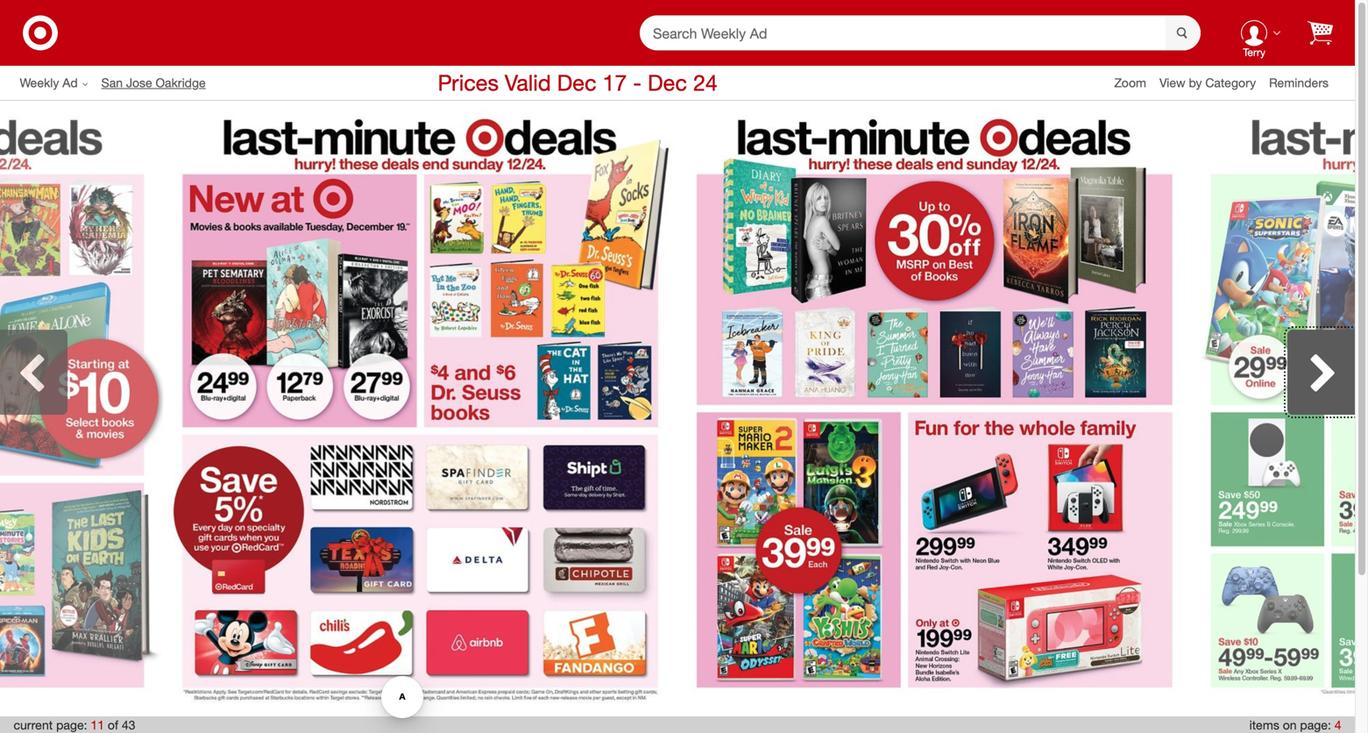 Task type: vqa. For each thing, say whether or not it's contained in the screenshot.
rightmost page:
yes



Task type: locate. For each thing, give the bounding box(es) containing it.
1 horizontal spatial dec
[[648, 69, 687, 96]]

17
[[603, 69, 627, 96]]

current
[[14, 717, 53, 733]]

page: left 11
[[56, 717, 87, 733]]

2 page: from the left
[[1301, 717, 1332, 733]]

page 12 image
[[678, 110, 1192, 707]]

ad
[[62, 75, 78, 90]]

weekly ad link
[[20, 74, 101, 92]]

0 horizontal spatial page:
[[56, 717, 87, 733]]

on
[[1284, 717, 1297, 733]]

oakridge
[[156, 75, 206, 90]]

valid
[[505, 69, 551, 96]]

dec right -
[[648, 69, 687, 96]]

terry
[[1244, 46, 1266, 59]]

view your cart on target.com image
[[1308, 21, 1334, 45]]

san
[[101, 75, 123, 90]]

jose
[[126, 75, 152, 90]]

page 13 image
[[1192, 110, 1369, 707]]

page 11 image
[[163, 110, 678, 707]]

dec left 17
[[557, 69, 597, 96]]

zoom-in element
[[1115, 75, 1147, 90]]

page: left 4
[[1301, 717, 1332, 733]]

items on page: 4
[[1250, 717, 1342, 733]]

view by category
[[1160, 75, 1257, 90]]

-
[[633, 69, 642, 96]]

0 horizontal spatial dec
[[557, 69, 597, 96]]

prices
[[438, 69, 499, 96]]

form
[[640, 15, 1201, 52]]

1 page: from the left
[[56, 717, 87, 733]]

11
[[91, 717, 104, 733]]

dec
[[557, 69, 597, 96], [648, 69, 687, 96]]

2 dec from the left
[[648, 69, 687, 96]]

san jose oakridge
[[101, 75, 206, 90]]

1 horizontal spatial page:
[[1301, 717, 1332, 733]]

view by category link
[[1160, 75, 1270, 90]]

view
[[1160, 75, 1186, 90]]

page:
[[56, 717, 87, 733], [1301, 717, 1332, 733]]

san jose oakridge link
[[101, 74, 219, 92]]



Task type: describe. For each thing, give the bounding box(es) containing it.
prices valid dec 17 - dec 24
[[438, 69, 718, 96]]

current page: 11 of 43
[[14, 717, 135, 733]]

24
[[694, 69, 718, 96]]

1 dec from the left
[[557, 69, 597, 96]]

of
[[108, 717, 118, 733]]

4
[[1335, 717, 1342, 733]]

items
[[1250, 717, 1280, 733]]

category
[[1206, 75, 1257, 90]]

Search Weekly Ad search field
[[640, 15, 1201, 52]]

weekly ad
[[20, 75, 78, 90]]

by
[[1190, 75, 1203, 90]]

reminders link
[[1270, 74, 1343, 92]]

go to target.com image
[[23, 15, 58, 50]]

43
[[122, 717, 135, 733]]

reminders
[[1270, 75, 1329, 90]]

zoom link
[[1115, 74, 1160, 92]]

terry link
[[1228, 5, 1282, 61]]

page 10 image
[[0, 110, 163, 707]]

weekly
[[20, 75, 59, 90]]

zoom
[[1115, 75, 1147, 90]]



